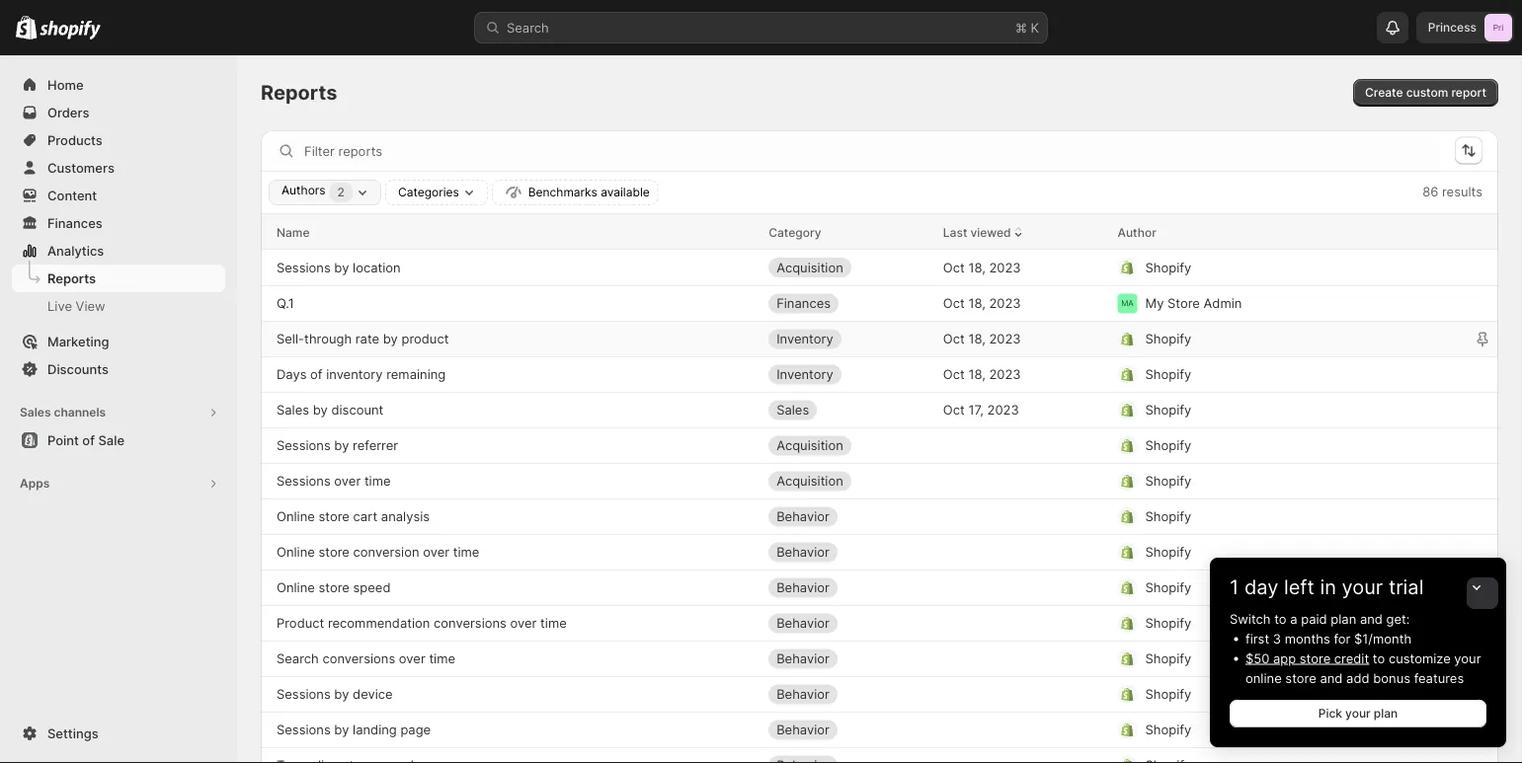 Task type: describe. For each thing, give the bounding box(es) containing it.
2023 for location
[[990, 260, 1021, 275]]

0 horizontal spatial reports
[[47, 271, 96, 286]]

shopify for sessions by landing page
[[1146, 723, 1192, 738]]

to customize your online store and add bonus features
[[1246, 651, 1482, 686]]

sales cell
[[769, 395, 928, 426]]

2023 for inventory
[[990, 367, 1021, 382]]

live
[[47, 298, 72, 314]]

oct 18, 2023 for inventory
[[943, 367, 1021, 382]]

features
[[1415, 671, 1465, 686]]

sell-through rate by product link
[[277, 330, 449, 349]]

row containing online store conversion over time
[[261, 535, 1499, 570]]

point of sale
[[47, 433, 125, 448]]

days of inventory remaining
[[277, 367, 446, 382]]

to inside to customize your online store and add bonus features
[[1373, 651, 1386, 666]]

recommendation
[[328, 616, 430, 631]]

shopify cell for search conversions over time
[[1118, 644, 1436, 675]]

days of inventory remaining link
[[277, 365, 446, 385]]

row containing sessions by referrer
[[261, 428, 1499, 463]]

princess
[[1429, 20, 1477, 35]]

content
[[47, 188, 97, 203]]

sessions for sessions over time
[[277, 474, 331, 489]]

sales by discount link
[[277, 401, 384, 420]]

shopify cell for sessions by landing page
[[1118, 715, 1436, 746]]

finances link
[[12, 209, 225, 237]]

create custom report
[[1366, 85, 1487, 100]]

referrer
[[353, 438, 398, 454]]

device
[[353, 687, 393, 703]]

store for speed
[[319, 581, 350, 596]]

first
[[1246, 631, 1270, 647]]

0 horizontal spatial finances
[[47, 215, 103, 231]]

authors
[[282, 183, 326, 198]]

sell-
[[277, 332, 304, 347]]

customize
[[1389, 651, 1451, 666]]

shopify for online store conversion over time
[[1146, 545, 1192, 560]]

row containing sessions by device
[[261, 677, 1499, 712]]

remaining
[[387, 367, 446, 382]]

app
[[1274, 651, 1297, 666]]

trial
[[1389, 576, 1424, 600]]

row containing online store cart analysis
[[261, 499, 1499, 535]]

search for search
[[507, 20, 549, 35]]

admin
[[1204, 296, 1242, 311]]

available
[[601, 185, 650, 200]]

store down months
[[1300, 651, 1331, 666]]

live view
[[47, 298, 105, 314]]

by for discount
[[313, 403, 328, 418]]

1 shopify from the top
[[1146, 260, 1192, 275]]

sessions over time link
[[277, 472, 391, 492]]

sales channels button
[[12, 399, 225, 427]]

3 cell from the left
[[1118, 750, 1436, 764]]

sessions for sessions by landing page
[[277, 723, 331, 738]]

report
[[1452, 85, 1487, 100]]

of for inventory
[[310, 367, 323, 382]]

row containing sales by discount
[[261, 392, 1499, 428]]

shopify for sessions over time
[[1146, 474, 1192, 489]]

sessions by landing page link
[[277, 721, 431, 741]]

apps button
[[12, 470, 225, 498]]

bonus
[[1374, 671, 1411, 686]]

princess image
[[1485, 14, 1513, 41]]

paid
[[1302, 612, 1328, 627]]

inventory for sell-through rate by product
[[777, 332, 834, 347]]

2 18, from the top
[[969, 296, 986, 311]]

conversion
[[353, 545, 419, 560]]

name button
[[277, 222, 310, 242]]

last
[[943, 225, 968, 239]]

sessions for sessions by location
[[277, 260, 331, 275]]

oct 17, 2023
[[943, 403, 1019, 418]]

search for search conversions over time
[[277, 652, 319, 667]]

days
[[277, 367, 307, 382]]

analytics link
[[12, 237, 225, 265]]

and for store
[[1320, 671, 1343, 686]]

behavior for online store speed
[[777, 581, 830, 596]]

first 3 months for $1/month
[[1246, 631, 1412, 647]]

acquisition for sessions by referrer
[[777, 438, 844, 454]]

content link
[[12, 182, 225, 209]]

3 shopify cell from the top
[[1118, 359, 1436, 391]]

16 row from the top
[[261, 748, 1499, 764]]

3
[[1273, 631, 1282, 647]]

2 oct 18, 2023 from the top
[[943, 296, 1021, 311]]

acquisition cell for sessions by referrer
[[769, 430, 928, 462]]

acquisition for sessions over time
[[777, 474, 844, 489]]

online store conversion over time
[[277, 545, 480, 560]]

online for online store speed
[[277, 581, 315, 596]]

0 horizontal spatial to
[[1275, 612, 1287, 627]]

86 results
[[1423, 184, 1483, 199]]

1 horizontal spatial shopify image
[[40, 20, 101, 40]]

pick your plan
[[1319, 707, 1398, 721]]

4 shopify cell from the top
[[1118, 395, 1436, 426]]

row containing online store speed
[[261, 570, 1499, 606]]

1 vertical spatial plan
[[1374, 707, 1398, 721]]

your inside to customize your online store and add bonus features
[[1455, 651, 1482, 666]]

inventory cell for sell-through rate by product
[[769, 324, 928, 355]]

shopify cell for sessions by referrer
[[1118, 430, 1436, 462]]

sale
[[98, 433, 125, 448]]

cart
[[353, 509, 378, 525]]

speed
[[353, 581, 391, 596]]

shopify for sessions by referrer
[[1146, 438, 1192, 454]]

$50 app store credit link
[[1246, 651, 1370, 666]]

row containing product recommendation conversions over time
[[261, 606, 1499, 641]]

sales for sales
[[777, 403, 809, 418]]

by for location
[[334, 260, 349, 275]]

2 cell from the left
[[943, 750, 1102, 764]]

4 shopify from the top
[[1146, 403, 1192, 418]]

row containing sell-through rate by product
[[261, 321, 1499, 357]]

your inside dropdown button
[[1342, 576, 1384, 600]]

behavior for online store cart analysis
[[777, 509, 830, 525]]

sessions by location
[[277, 260, 401, 275]]

sales by discount
[[277, 403, 384, 418]]

create
[[1366, 85, 1404, 100]]

left
[[1284, 576, 1315, 600]]

shopify cell for online store conversion over time
[[1118, 537, 1436, 569]]

benchmarks available
[[528, 185, 650, 200]]

apps
[[20, 477, 50, 491]]

row containing sessions by location
[[261, 250, 1499, 286]]

by inside sell-through rate by product link
[[383, 332, 398, 347]]

viewed
[[971, 225, 1011, 239]]

sales for sales channels
[[20, 406, 51, 420]]

1 shopify cell from the top
[[1118, 252, 1436, 284]]

a
[[1291, 612, 1298, 627]]

2 shopify from the top
[[1146, 332, 1192, 347]]

online for online store conversion over time
[[277, 545, 315, 560]]

get:
[[1387, 612, 1410, 627]]

product
[[402, 332, 449, 347]]

oct for rate
[[943, 332, 965, 347]]

86
[[1423, 184, 1439, 199]]

of for sale
[[82, 433, 95, 448]]

switch to a paid plan and get:
[[1230, 612, 1410, 627]]

products
[[47, 132, 103, 148]]

q.1
[[277, 296, 294, 311]]

live view link
[[12, 292, 225, 320]]

behavior cell for sessions by device
[[769, 679, 928, 711]]

for
[[1334, 631, 1351, 647]]

oct for location
[[943, 260, 965, 275]]

discount
[[331, 403, 384, 418]]

sessions by location link
[[277, 258, 401, 278]]

oct for discount
[[943, 403, 965, 418]]

time inside "link"
[[364, 474, 391, 489]]

store for cart
[[319, 509, 350, 525]]

0 vertical spatial conversions
[[434, 616, 507, 631]]

online store cart analysis
[[277, 509, 430, 525]]

benchmarks
[[528, 185, 598, 200]]

create custom report button
[[1354, 79, 1499, 107]]

name
[[277, 225, 310, 239]]

results
[[1443, 184, 1483, 199]]

2 shopify cell from the top
[[1118, 324, 1436, 355]]

store
[[1168, 296, 1200, 311]]

over inside "link"
[[334, 474, 361, 489]]

pick your plan link
[[1230, 701, 1487, 728]]

row containing sessions by landing page
[[261, 712, 1499, 748]]

2 oct from the top
[[943, 296, 965, 311]]



Task type: locate. For each thing, give the bounding box(es) containing it.
6 behavior cell from the top
[[769, 679, 928, 711]]

by inside sessions by referrer link
[[334, 438, 349, 454]]

3 behavior cell from the top
[[769, 573, 928, 604]]

3 row from the top
[[261, 286, 1499, 321]]

1 18, from the top
[[969, 260, 986, 275]]

6 row from the top
[[261, 392, 1499, 428]]

4 18, from the top
[[969, 367, 986, 382]]

my store admin cell
[[1118, 288, 1436, 320]]

18, for location
[[969, 260, 986, 275]]

0 horizontal spatial and
[[1320, 671, 1343, 686]]

sessions by referrer
[[277, 438, 398, 454]]

online
[[277, 509, 315, 525], [277, 545, 315, 560], [277, 581, 315, 596]]

0 horizontal spatial conversions
[[323, 652, 395, 667]]

list of reports table
[[261, 214, 1499, 764]]

by right rate
[[383, 332, 398, 347]]

your up features
[[1455, 651, 1482, 666]]

9 row from the top
[[261, 499, 1499, 535]]

1 vertical spatial search
[[277, 652, 319, 667]]

0 vertical spatial acquisition
[[777, 260, 844, 275]]

3 oct from the top
[[943, 332, 965, 347]]

1 horizontal spatial conversions
[[434, 616, 507, 631]]

11 row from the top
[[261, 570, 1499, 606]]

home link
[[12, 71, 225, 99]]

of
[[310, 367, 323, 382], [82, 433, 95, 448]]

4 row from the top
[[261, 321, 1499, 357]]

and for plan
[[1360, 612, 1383, 627]]

store
[[319, 509, 350, 525], [319, 545, 350, 560], [319, 581, 350, 596], [1300, 651, 1331, 666], [1286, 671, 1317, 686]]

conversions right recommendation
[[434, 616, 507, 631]]

2
[[338, 185, 345, 200]]

4 oct from the top
[[943, 367, 965, 382]]

shopify cell
[[1118, 252, 1436, 284], [1118, 324, 1436, 355], [1118, 359, 1436, 391], [1118, 395, 1436, 426], [1118, 430, 1436, 462], [1118, 466, 1436, 498], [1118, 501, 1436, 533], [1118, 537, 1436, 569], [1118, 573, 1436, 604], [1118, 608, 1436, 640], [1118, 644, 1436, 675], [1118, 679, 1436, 711], [1118, 715, 1436, 746]]

0 vertical spatial finances
[[47, 215, 103, 231]]

⌘
[[1016, 20, 1027, 35]]

by for referrer
[[334, 438, 349, 454]]

conversions
[[434, 616, 507, 631], [323, 652, 395, 667]]

inventory for days of inventory remaining
[[777, 367, 834, 382]]

shopify for online store cart analysis
[[1146, 509, 1192, 525]]

inventory cell
[[769, 324, 928, 355], [769, 359, 928, 391]]

by left location
[[334, 260, 349, 275]]

home
[[47, 77, 84, 92]]

by left device
[[334, 687, 349, 703]]

sessions for sessions by device
[[277, 687, 331, 703]]

shopify for sessions by device
[[1146, 687, 1192, 703]]

author button
[[1118, 222, 1157, 242]]

search inside search conversions over time link
[[277, 652, 319, 667]]

12 shopify from the top
[[1146, 687, 1192, 703]]

2 online from the top
[[277, 545, 315, 560]]

finances down category
[[777, 296, 831, 311]]

location
[[353, 260, 401, 275]]

0 vertical spatial acquisition cell
[[769, 252, 928, 284]]

by inside sessions by location link
[[334, 260, 349, 275]]

5 row from the top
[[261, 357, 1499, 392]]

1 acquisition from the top
[[777, 260, 844, 275]]

row containing q.1
[[261, 286, 1499, 321]]

behavior for sessions by device
[[777, 687, 830, 703]]

1 oct 18, 2023 from the top
[[943, 260, 1021, 275]]

1 horizontal spatial to
[[1373, 651, 1386, 666]]

store left the cart
[[319, 509, 350, 525]]

4 sessions from the top
[[277, 687, 331, 703]]

shopify cell for online store speed
[[1118, 573, 1436, 604]]

1 horizontal spatial of
[[310, 367, 323, 382]]

2 horizontal spatial cell
[[1118, 750, 1436, 764]]

your right "pick"
[[1346, 707, 1371, 721]]

1 vertical spatial finances
[[777, 296, 831, 311]]

sessions down sessions by device link
[[277, 723, 331, 738]]

by for landing
[[334, 723, 349, 738]]

1 cell from the left
[[769, 750, 928, 764]]

reports up authors
[[261, 81, 337, 105]]

custom
[[1407, 85, 1449, 100]]

of left the sale
[[82, 433, 95, 448]]

2023 for discount
[[988, 403, 1019, 418]]

10 shopify from the top
[[1146, 616, 1192, 631]]

shopify for online store speed
[[1146, 581, 1192, 596]]

online up product
[[277, 581, 315, 596]]

benchmarks available button
[[492, 180, 659, 206]]

online store conversion over time link
[[277, 543, 480, 563]]

online store speed link
[[277, 579, 391, 598]]

5 oct from the top
[[943, 403, 965, 418]]

10 row from the top
[[261, 535, 1499, 570]]

by left referrer
[[334, 438, 349, 454]]

behavior cell for search conversions over time
[[769, 644, 928, 675]]

add
[[1347, 671, 1370, 686]]

oct
[[943, 260, 965, 275], [943, 296, 965, 311], [943, 332, 965, 347], [943, 367, 965, 382], [943, 403, 965, 418]]

1 vertical spatial conversions
[[323, 652, 395, 667]]

behavior cell for sessions by landing page
[[769, 715, 928, 746]]

sales inside button
[[20, 406, 51, 420]]

1 horizontal spatial sales
[[277, 403, 309, 418]]

my
[[1146, 296, 1164, 311]]

2 behavior cell from the top
[[769, 537, 928, 569]]

6 behavior from the top
[[777, 687, 830, 703]]

7 row from the top
[[261, 428, 1499, 463]]

0 vertical spatial to
[[1275, 612, 1287, 627]]

14 row from the top
[[261, 677, 1499, 712]]

online store cart analysis link
[[277, 507, 430, 527]]

⌘ k
[[1016, 20, 1039, 35]]

6 shopify cell from the top
[[1118, 466, 1436, 498]]

channels
[[54, 406, 106, 420]]

view
[[76, 298, 105, 314]]

1
[[1230, 576, 1239, 600]]

by inside "sessions by landing page" link
[[334, 723, 349, 738]]

behavior cell
[[769, 501, 928, 533], [769, 537, 928, 569], [769, 573, 928, 604], [769, 608, 928, 640], [769, 644, 928, 675], [769, 679, 928, 711], [769, 715, 928, 746]]

1 sessions from the top
[[277, 260, 331, 275]]

0 vertical spatial of
[[310, 367, 323, 382]]

5 shopify from the top
[[1146, 438, 1192, 454]]

inventory cell up sales cell
[[769, 359, 928, 391]]

sales inside cell
[[777, 403, 809, 418]]

11 shopify from the top
[[1146, 652, 1192, 667]]

4 oct 18, 2023 from the top
[[943, 367, 1021, 382]]

switch
[[1230, 612, 1271, 627]]

point of sale button
[[0, 427, 237, 455]]

2 inventory cell from the top
[[769, 359, 928, 391]]

behavior cell for online store speed
[[769, 573, 928, 604]]

online
[[1246, 671, 1282, 686]]

of inside days of inventory remaining link
[[310, 367, 323, 382]]

credit
[[1335, 651, 1370, 666]]

1 horizontal spatial plan
[[1374, 707, 1398, 721]]

online store speed
[[277, 581, 391, 596]]

3 18, from the top
[[969, 332, 986, 347]]

author
[[1118, 225, 1157, 239]]

1 behavior cell from the top
[[769, 501, 928, 533]]

sales for sales by discount
[[277, 403, 309, 418]]

store down $50 app store credit 'link'
[[1286, 671, 1317, 686]]

1 horizontal spatial reports
[[261, 81, 337, 105]]

cell
[[769, 750, 928, 764], [943, 750, 1102, 764], [1118, 750, 1436, 764]]

6 shopify from the top
[[1146, 474, 1192, 489]]

inventory cell for days of inventory remaining
[[769, 359, 928, 391]]

0 vertical spatial reports
[[261, 81, 337, 105]]

online up online store speed
[[277, 545, 315, 560]]

1 acquisition cell from the top
[[769, 252, 928, 284]]

0 horizontal spatial cell
[[769, 750, 928, 764]]

behavior cell for online store cart analysis
[[769, 501, 928, 533]]

conversions up device
[[323, 652, 395, 667]]

behavior for online store conversion over time
[[777, 545, 830, 560]]

sessions up sessions by landing page
[[277, 687, 331, 703]]

row containing sessions over time
[[261, 463, 1499, 499]]

$50 app store credit
[[1246, 651, 1370, 666]]

row containing search conversions over time
[[261, 641, 1499, 677]]

3 behavior from the top
[[777, 581, 830, 596]]

finances cell
[[769, 288, 928, 320]]

store for conversion
[[319, 545, 350, 560]]

plan
[[1331, 612, 1357, 627], [1374, 707, 1398, 721]]

sessions down "name" button
[[277, 260, 331, 275]]

shopify cell for sessions over time
[[1118, 466, 1436, 498]]

behavior cell for product recommendation conversions over time
[[769, 608, 928, 640]]

2023 for rate
[[990, 332, 1021, 347]]

7 behavior from the top
[[777, 723, 830, 738]]

2 vertical spatial acquisition cell
[[769, 466, 928, 498]]

shopify cell for online store cart analysis
[[1118, 501, 1436, 533]]

finances
[[47, 215, 103, 231], [777, 296, 831, 311]]

acquisition cell for sessions by location
[[769, 252, 928, 284]]

inventory
[[326, 367, 383, 382]]

by for device
[[334, 687, 349, 703]]

1 vertical spatial and
[[1320, 671, 1343, 686]]

marketing link
[[12, 328, 225, 356]]

1 horizontal spatial finances
[[777, 296, 831, 311]]

4 behavior cell from the top
[[769, 608, 928, 640]]

2 vertical spatial acquisition
[[777, 474, 844, 489]]

8 row from the top
[[261, 463, 1499, 499]]

1 horizontal spatial and
[[1360, 612, 1383, 627]]

7 shopify from the top
[[1146, 509, 1192, 525]]

13 shopify from the top
[[1146, 723, 1192, 738]]

sessions down sessions by referrer link
[[277, 474, 331, 489]]

acquisition cell for sessions over time
[[769, 466, 928, 498]]

and left add
[[1320, 671, 1343, 686]]

5 behavior cell from the top
[[769, 644, 928, 675]]

finances inside cell
[[777, 296, 831, 311]]

sessions
[[277, 260, 331, 275], [277, 438, 331, 454], [277, 474, 331, 489], [277, 687, 331, 703], [277, 723, 331, 738]]

by left landing
[[334, 723, 349, 738]]

0 horizontal spatial plan
[[1331, 612, 1357, 627]]

my store admin image
[[1118, 294, 1138, 314]]

time
[[364, 474, 391, 489], [453, 545, 480, 560], [541, 616, 567, 631], [429, 652, 456, 667]]

of inside point of sale link
[[82, 433, 95, 448]]

sessions over time
[[277, 474, 391, 489]]

k
[[1031, 20, 1039, 35]]

day
[[1245, 576, 1279, 600]]

3 acquisition from the top
[[777, 474, 844, 489]]

store inside to customize your online store and add bonus features
[[1286, 671, 1317, 686]]

12 row from the top
[[261, 606, 1499, 641]]

store left speed
[[319, 581, 350, 596]]

0 vertical spatial and
[[1360, 612, 1383, 627]]

product
[[277, 616, 324, 631]]

1 vertical spatial acquisition cell
[[769, 430, 928, 462]]

pick
[[1319, 707, 1343, 721]]

my store admin
[[1146, 296, 1242, 311]]

your
[[1342, 576, 1384, 600], [1455, 651, 1482, 666], [1346, 707, 1371, 721]]

sessions by device link
[[277, 685, 393, 705]]

online down the sessions over time "link"
[[277, 509, 315, 525]]

2023
[[990, 260, 1021, 275], [990, 296, 1021, 311], [990, 332, 1021, 347], [990, 367, 1021, 382], [988, 403, 1019, 418]]

by inside sales by discount link
[[313, 403, 328, 418]]

0 horizontal spatial search
[[277, 652, 319, 667]]

to left a
[[1275, 612, 1287, 627]]

row containing name
[[261, 214, 1499, 250]]

shopify for product recommendation conversions over time
[[1146, 616, 1192, 631]]

behavior for sessions by landing page
[[777, 723, 830, 738]]

0 vertical spatial plan
[[1331, 612, 1357, 627]]

sessions by device
[[277, 687, 393, 703]]

8 shopify from the top
[[1146, 545, 1192, 560]]

0 horizontal spatial of
[[82, 433, 95, 448]]

18, for rate
[[969, 332, 986, 347]]

reports down analytics
[[47, 271, 96, 286]]

by left the discount
[[313, 403, 328, 418]]

shopify cell for sessions by device
[[1118, 679, 1436, 711]]

0 horizontal spatial shopify image
[[16, 15, 37, 39]]

and inside to customize your online store and add bonus features
[[1320, 671, 1343, 686]]

0 horizontal spatial sales
[[20, 406, 51, 420]]

2 vertical spatial your
[[1346, 707, 1371, 721]]

1 behavior from the top
[[777, 509, 830, 525]]

q.1 link
[[277, 294, 294, 314]]

plan up for at bottom
[[1331, 612, 1357, 627]]

sessions for sessions by referrer
[[277, 438, 331, 454]]

2 acquisition cell from the top
[[769, 430, 928, 462]]

0 vertical spatial your
[[1342, 576, 1384, 600]]

in
[[1321, 576, 1337, 600]]

1 vertical spatial reports
[[47, 271, 96, 286]]

sessions down sales by discount link
[[277, 438, 331, 454]]

behavior for product recommendation conversions over time
[[777, 616, 830, 631]]

behavior cell for online store conversion over time
[[769, 537, 928, 569]]

row containing days of inventory remaining
[[261, 357, 1499, 392]]

online for online store cart analysis
[[277, 509, 315, 525]]

3 sessions from the top
[[277, 474, 331, 489]]

rate
[[355, 332, 380, 347]]

1 day left in your trial
[[1230, 576, 1424, 600]]

4 behavior from the top
[[777, 616, 830, 631]]

shopify cell for product recommendation conversions over time
[[1118, 608, 1436, 640]]

and up $1/month
[[1360, 612, 1383, 627]]

1 vertical spatial acquisition
[[777, 438, 844, 454]]

inventory down finances cell
[[777, 332, 834, 347]]

products link
[[12, 126, 225, 154]]

customers
[[47, 160, 115, 175]]

13 row from the top
[[261, 641, 1499, 677]]

inventory up sales cell
[[777, 367, 834, 382]]

7 behavior cell from the top
[[769, 715, 928, 746]]

point of sale link
[[12, 427, 225, 455]]

1 vertical spatial your
[[1455, 651, 1482, 666]]

sessions by referrer link
[[277, 436, 398, 456]]

7 shopify cell from the top
[[1118, 501, 1436, 533]]

your right in
[[1342, 576, 1384, 600]]

store up online store speed
[[319, 545, 350, 560]]

of right days
[[310, 367, 323, 382]]

row
[[261, 214, 1499, 250], [261, 250, 1499, 286], [261, 286, 1499, 321], [261, 321, 1499, 357], [261, 357, 1499, 392], [261, 392, 1499, 428], [261, 428, 1499, 463], [261, 463, 1499, 499], [261, 499, 1499, 535], [261, 535, 1499, 570], [261, 570, 1499, 606], [261, 606, 1499, 641], [261, 641, 1499, 677], [261, 677, 1499, 712], [261, 712, 1499, 748], [261, 748, 1499, 764]]

11 shopify cell from the top
[[1118, 644, 1436, 675]]

5 sessions from the top
[[277, 723, 331, 738]]

sell-through rate by product
[[277, 332, 449, 347]]

1 online from the top
[[277, 509, 315, 525]]

by
[[334, 260, 349, 275], [383, 332, 398, 347], [313, 403, 328, 418], [334, 438, 349, 454], [334, 687, 349, 703], [334, 723, 349, 738]]

8 shopify cell from the top
[[1118, 537, 1436, 569]]

3 acquisition cell from the top
[[769, 466, 928, 498]]

3 online from the top
[[277, 581, 315, 596]]

1 vertical spatial of
[[82, 433, 95, 448]]

behavior for search conversions over time
[[777, 652, 830, 667]]

0 vertical spatial search
[[507, 20, 549, 35]]

shopify image
[[16, 15, 37, 39], [40, 20, 101, 40]]

10 shopify cell from the top
[[1118, 608, 1436, 640]]

1 inventory from the top
[[777, 332, 834, 347]]

1 vertical spatial online
[[277, 545, 315, 560]]

5 shopify cell from the top
[[1118, 430, 1436, 462]]

1 row from the top
[[261, 214, 1499, 250]]

1 day left in your trial element
[[1210, 610, 1507, 748]]

through
[[304, 332, 352, 347]]

acquisition for sessions by location
[[777, 260, 844, 275]]

5 behavior from the top
[[777, 652, 830, 667]]

inventory cell down finances cell
[[769, 324, 928, 355]]

0 vertical spatial online
[[277, 509, 315, 525]]

9 shopify from the top
[[1146, 581, 1192, 596]]

reports
[[261, 81, 337, 105], [47, 271, 96, 286]]

category button
[[769, 222, 822, 242]]

1 day left in your trial button
[[1210, 558, 1507, 600]]

0 vertical spatial inventory
[[777, 332, 834, 347]]

1 oct from the top
[[943, 260, 965, 275]]

by inside sessions by device link
[[334, 687, 349, 703]]

sessions inside "link"
[[277, 474, 331, 489]]

Filter reports text field
[[304, 135, 1440, 167]]

18, for inventory
[[969, 367, 986, 382]]

and
[[1360, 612, 1383, 627], [1320, 671, 1343, 686]]

shopify for search conversions over time
[[1146, 652, 1192, 667]]

search conversions over time
[[277, 652, 456, 667]]

settings link
[[12, 720, 225, 748]]

15 row from the top
[[261, 712, 1499, 748]]

to down $1/month
[[1373, 651, 1386, 666]]

acquisition cell
[[769, 252, 928, 284], [769, 430, 928, 462], [769, 466, 928, 498]]

2 inventory from the top
[[777, 367, 834, 382]]

categories button
[[385, 180, 488, 206]]

1 inventory cell from the top
[[769, 324, 928, 355]]

13 shopify cell from the top
[[1118, 715, 1436, 746]]

3 oct 18, 2023 from the top
[[943, 332, 1021, 347]]

analysis
[[381, 509, 430, 525]]

2 horizontal spatial sales
[[777, 403, 809, 418]]

orders
[[47, 105, 89, 120]]

sessions by landing page
[[277, 723, 431, 738]]

oct for inventory
[[943, 367, 965, 382]]

3 shopify from the top
[[1146, 367, 1192, 382]]

9 shopify cell from the top
[[1118, 573, 1436, 604]]

1 vertical spatial inventory
[[777, 367, 834, 382]]

marketing
[[47, 334, 109, 349]]

2 behavior from the top
[[777, 545, 830, 560]]

12 shopify cell from the top
[[1118, 679, 1436, 711]]

oct 18, 2023 for location
[[943, 260, 1021, 275]]

1 horizontal spatial cell
[[943, 750, 1102, 764]]

plan down bonus
[[1374, 707, 1398, 721]]

oct 18, 2023 for rate
[[943, 332, 1021, 347]]

2 acquisition from the top
[[777, 438, 844, 454]]

1 vertical spatial to
[[1373, 651, 1386, 666]]

2 row from the top
[[261, 250, 1499, 286]]

1 vertical spatial inventory cell
[[769, 359, 928, 391]]

2 sessions from the top
[[277, 438, 331, 454]]

0 vertical spatial inventory cell
[[769, 324, 928, 355]]

finances up analytics
[[47, 215, 103, 231]]

2 vertical spatial online
[[277, 581, 315, 596]]

page
[[401, 723, 431, 738]]

1 horizontal spatial search
[[507, 20, 549, 35]]



Task type: vqa. For each thing, say whether or not it's contained in the screenshot.


